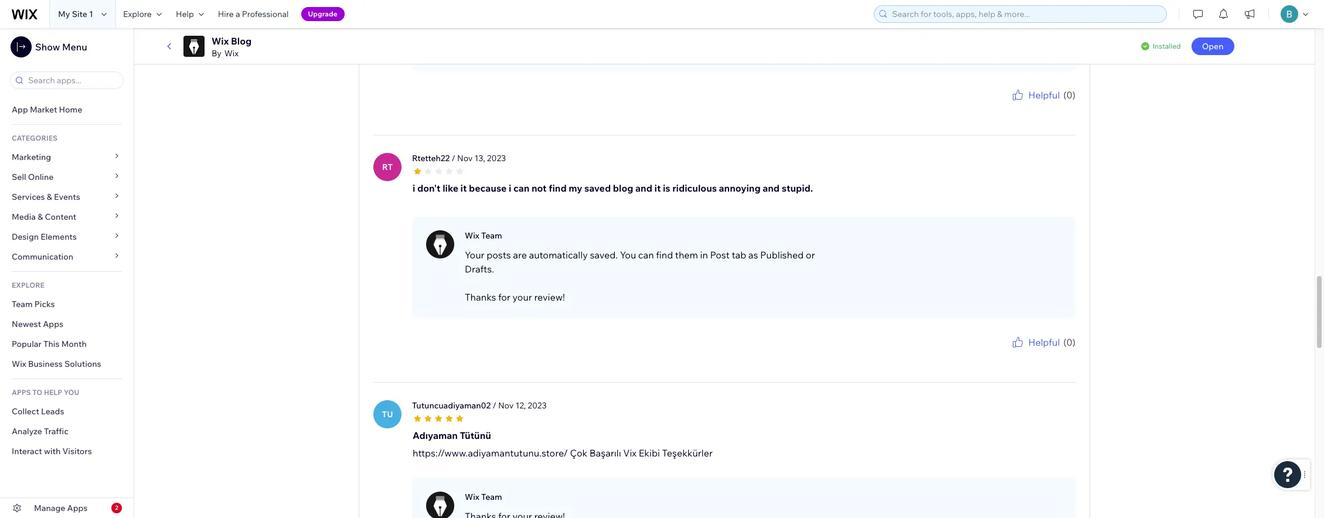 Task type: describe. For each thing, give the bounding box(es) containing it.
post
[[710, 249, 730, 261]]

site
[[72, 9, 87, 19]]

newest
[[12, 319, 41, 329]]

team picks
[[12, 299, 55, 309]]

online
[[28, 172, 54, 182]]

1 wix team from the top
[[465, 25, 502, 36]]

tutuncuadiyaman02 / nov 12, 2023
[[412, 400, 547, 411]]

popular this month
[[12, 339, 87, 349]]

communication
[[12, 251, 75, 262]]

tu
[[382, 409, 393, 419]]

apps
[[12, 388, 31, 397]]

1 i from the left
[[413, 182, 415, 194]]

communication link
[[0, 247, 134, 267]]

başarılı
[[589, 447, 621, 459]]

/ for / nov 13, 2023
[[452, 153, 455, 163]]

1 and from the left
[[635, 182, 652, 194]]

with
[[44, 446, 61, 457]]

blog
[[231, 35, 252, 47]]

upgrade
[[308, 9, 337, 18]]

nov for 12,
[[498, 400, 514, 411]]

media & content
[[12, 212, 76, 222]]

because
[[469, 182, 507, 194]]

explore
[[12, 281, 45, 290]]

published
[[760, 249, 804, 261]]

media
[[12, 212, 36, 222]]

menu
[[62, 41, 87, 53]]

design elements
[[12, 232, 77, 242]]

1 (0) from the top
[[1063, 89, 1076, 101]]

/ for / nov 12, 2023
[[493, 400, 496, 411]]

services & events link
[[0, 187, 134, 207]]

sell
[[12, 172, 26, 182]]

wix team for / nov 12, 2023
[[465, 492, 502, 502]]

show
[[35, 41, 60, 53]]

apps for newest apps
[[43, 319, 63, 329]]

hire a professional link
[[211, 0, 296, 28]]

wix blog logo image
[[183, 36, 205, 57]]

leads
[[41, 406, 64, 417]]

vix
[[623, 447, 637, 459]]

feedback for first "helpful" button from the bottom
[[1045, 349, 1076, 358]]

2 thank you for your feedback from the top
[[983, 349, 1076, 358]]

your for first "helpful" button from the top of the page
[[1029, 102, 1043, 111]]

as
[[748, 249, 758, 261]]

2023 for rtetteh22 / nov 13, 2023
[[487, 153, 506, 163]]

rtetteh22 / nov 13, 2023
[[412, 153, 506, 163]]

team picks link
[[0, 294, 134, 314]]

installed
[[1153, 42, 1181, 50]]

collect leads link
[[0, 401, 134, 421]]

analyze traffic
[[12, 426, 68, 437]]

your posts are automatically saved. you can find them in post tab as published or drafts. thanks for your review!
[[465, 249, 815, 303]]

help
[[44, 388, 62, 397]]

for for first "helpful" button from the top of the page
[[1018, 102, 1027, 111]]

2
[[115, 504, 118, 512]]

ridiculous
[[672, 182, 717, 194]]

solutions
[[64, 359, 101, 369]]

saved
[[584, 182, 611, 194]]

sidebar element
[[0, 28, 134, 518]]

2 (0) from the top
[[1063, 336, 1076, 348]]

picks
[[34, 299, 55, 309]]

design
[[12, 232, 39, 242]]

2 and from the left
[[763, 182, 780, 194]]

wix inside sidebar element
[[12, 359, 26, 369]]

rtetteh22
[[412, 153, 450, 163]]

review!
[[534, 291, 565, 303]]

in
[[700, 249, 708, 261]]

app market home link
[[0, 100, 134, 120]]

2 thank from the top
[[983, 349, 1003, 358]]

is
[[663, 182, 670, 194]]

services & events
[[12, 192, 80, 202]]

manage apps
[[34, 503, 88, 513]]

categories
[[12, 134, 57, 142]]

explore
[[123, 9, 152, 19]]

open
[[1202, 41, 1224, 52]]

you
[[64, 388, 79, 397]]

analyze traffic link
[[0, 421, 134, 441]]

newest apps link
[[0, 314, 134, 334]]

automatically
[[529, 249, 588, 261]]

https://www.adiyamantutunu.store/
[[413, 447, 568, 459]]

popular
[[12, 339, 42, 349]]

rt
[[382, 162, 393, 172]]

collect leads
[[12, 406, 64, 417]]

your
[[465, 249, 484, 261]]

wix team for / nov 13, 2023
[[465, 230, 502, 241]]

not
[[532, 182, 547, 194]]

apps to help you
[[12, 388, 79, 397]]

1 helpful from the top
[[1028, 89, 1060, 101]]

w i image
[[426, 492, 454, 518]]

home
[[59, 104, 82, 115]]

elements
[[41, 232, 77, 242]]



Task type: vqa. For each thing, say whether or not it's contained in the screenshot.
Quick
no



Task type: locate. For each thing, give the bounding box(es) containing it.
0 vertical spatial apps
[[43, 319, 63, 329]]

0 vertical spatial w i image
[[426, 25, 454, 53]]

& for content
[[38, 212, 43, 222]]

0 vertical spatial feedback
[[1045, 102, 1076, 111]]

my
[[569, 182, 582, 194]]

0 vertical spatial wix team
[[465, 25, 502, 36]]

i left don't at the left of page
[[413, 182, 415, 194]]

1 vertical spatial helpful
[[1028, 336, 1060, 348]]

0 vertical spatial your
[[1029, 102, 1043, 111]]

0 vertical spatial can
[[513, 182, 529, 194]]

0 vertical spatial 2023
[[487, 153, 506, 163]]

1 vertical spatial you
[[1004, 349, 1016, 358]]

sell online link
[[0, 167, 134, 187]]

/
[[452, 153, 455, 163], [493, 400, 496, 411]]

it left the is
[[654, 182, 661, 194]]

my
[[58, 9, 70, 19]]

2 vertical spatial wix team
[[465, 492, 502, 502]]

newest apps
[[12, 319, 63, 329]]

0 vertical spatial helpful
[[1028, 89, 1060, 101]]

1 vertical spatial thank
[[983, 349, 1003, 358]]

find left my
[[549, 182, 567, 194]]

0 vertical spatial find
[[549, 182, 567, 194]]

2 helpful button from the top
[[1011, 335, 1060, 349]]

tütünü
[[460, 429, 491, 441]]

0 vertical spatial helpful button
[[1011, 88, 1060, 102]]

your for first "helpful" button from the bottom
[[1029, 349, 1043, 358]]

1 helpful button from the top
[[1011, 88, 1060, 102]]

& left events
[[47, 192, 52, 202]]

hire
[[218, 9, 234, 19]]

posts
[[487, 249, 511, 261]]

thanks
[[465, 291, 496, 303]]

1 vertical spatial for
[[498, 291, 510, 303]]

w i image
[[426, 25, 454, 53], [426, 230, 454, 258]]

0 horizontal spatial nov
[[457, 153, 473, 163]]

find
[[549, 182, 567, 194], [656, 249, 673, 261]]

1 vertical spatial your
[[513, 291, 532, 303]]

1 horizontal spatial it
[[654, 182, 661, 194]]

1 vertical spatial &
[[38, 212, 43, 222]]

0 horizontal spatial 2023
[[487, 153, 506, 163]]

0 horizontal spatial &
[[38, 212, 43, 222]]

2 helpful from the top
[[1028, 336, 1060, 348]]

2 i from the left
[[509, 182, 511, 194]]

marketing link
[[0, 147, 134, 167]]

and right blog
[[635, 182, 652, 194]]

1 horizontal spatial 2023
[[528, 400, 547, 411]]

nov left 13,
[[457, 153, 473, 163]]

your inside your posts are automatically saved. you can find them in post tab as published or drafts. thanks for your review!
[[513, 291, 532, 303]]

1 vertical spatial helpful button
[[1011, 335, 1060, 349]]

ekibi
[[639, 447, 660, 459]]

wix blog by wix
[[212, 35, 252, 59]]

open button
[[1191, 38, 1234, 55]]

apps right the manage
[[67, 503, 88, 513]]

nov
[[457, 153, 473, 163], [498, 400, 514, 411]]

2023
[[487, 153, 506, 163], [528, 400, 547, 411]]

my site 1
[[58, 9, 93, 19]]

services
[[12, 192, 45, 202]]

0 horizontal spatial i
[[413, 182, 415, 194]]

popular this month link
[[0, 334, 134, 354]]

2 wix team from the top
[[465, 230, 502, 241]]

month
[[61, 339, 87, 349]]

12,
[[515, 400, 526, 411]]

i don't like  it because i can not find my saved blog and it is ridiculous  annoying and stupid.
[[413, 182, 813, 194]]

events
[[54, 192, 80, 202]]

wix business solutions
[[12, 359, 101, 369]]

0 horizontal spatial and
[[635, 182, 652, 194]]

you
[[1004, 102, 1016, 111], [1004, 349, 1016, 358]]

13,
[[474, 153, 485, 163]]

for for first "helpful" button from the bottom
[[1018, 349, 1027, 358]]

0 horizontal spatial can
[[513, 182, 529, 194]]

1 vertical spatial 2023
[[528, 400, 547, 411]]

1 horizontal spatial /
[[493, 400, 496, 411]]

1 vertical spatial wix team
[[465, 230, 502, 241]]

stupid.
[[782, 182, 813, 194]]

nov for 13,
[[457, 153, 473, 163]]

0 vertical spatial nov
[[457, 153, 473, 163]]

adıyaman tütünü https://www.adiyamantutunu.store/ çok başarılı vix ekibi teşekkürler
[[413, 429, 713, 459]]

don't
[[417, 182, 440, 194]]

show menu
[[35, 41, 87, 53]]

interact with visitors link
[[0, 441, 134, 461]]

çok
[[570, 447, 587, 459]]

2 it from the left
[[654, 182, 661, 194]]

can left not
[[513, 182, 529, 194]]

1 vertical spatial find
[[656, 249, 673, 261]]

visitors
[[62, 446, 92, 457]]

find inside your posts are automatically saved. you can find them in post tab as published or drafts. thanks for your review!
[[656, 249, 673, 261]]

find left them
[[656, 249, 673, 261]]

nov left 12,
[[498, 400, 514, 411]]

2023 right 12,
[[528, 400, 547, 411]]

manage
[[34, 503, 65, 513]]

are
[[513, 249, 527, 261]]

thank
[[983, 102, 1003, 111], [983, 349, 1003, 358]]

0 horizontal spatial /
[[452, 153, 455, 163]]

/ left 12,
[[493, 400, 496, 411]]

tab
[[732, 249, 746, 261]]

0 horizontal spatial it
[[460, 182, 467, 194]]

them
[[675, 249, 698, 261]]

for
[[1018, 102, 1027, 111], [498, 291, 510, 303], [1018, 349, 1027, 358]]

marketing
[[12, 152, 51, 162]]

1 it from the left
[[460, 182, 467, 194]]

1 vertical spatial feedback
[[1045, 349, 1076, 358]]

saved.
[[590, 249, 618, 261]]

it right like
[[460, 182, 467, 194]]

annoying
[[719, 182, 761, 194]]

hire a professional
[[218, 9, 289, 19]]

1 vertical spatial thank you for your feedback
[[983, 349, 1076, 358]]

i right because
[[509, 182, 511, 194]]

Search apps... field
[[25, 72, 120, 89]]

you for first "helpful" button from the top of the page
[[1004, 102, 1016, 111]]

blog
[[613, 182, 633, 194]]

0 vertical spatial for
[[1018, 102, 1027, 111]]

3 wix team from the top
[[465, 492, 502, 502]]

0 vertical spatial /
[[452, 153, 455, 163]]

interact with visitors
[[12, 446, 92, 457]]

1 vertical spatial (0)
[[1063, 336, 1076, 348]]

can right you
[[638, 249, 654, 261]]

0 horizontal spatial find
[[549, 182, 567, 194]]

you for first "helpful" button from the bottom
[[1004, 349, 1016, 358]]

1 horizontal spatial nov
[[498, 400, 514, 411]]

can
[[513, 182, 529, 194], [638, 249, 654, 261]]

media & content link
[[0, 207, 134, 227]]

and
[[635, 182, 652, 194], [763, 182, 780, 194]]

0 vertical spatial thank
[[983, 102, 1003, 111]]

1 horizontal spatial and
[[763, 182, 780, 194]]

/ right rtetteh22
[[452, 153, 455, 163]]

or
[[806, 249, 815, 261]]

1 vertical spatial apps
[[67, 503, 88, 513]]

interact
[[12, 446, 42, 457]]

wix
[[465, 25, 479, 36], [212, 35, 229, 47], [224, 48, 239, 59], [465, 230, 479, 241], [12, 359, 26, 369], [465, 492, 479, 502]]

1 feedback from the top
[[1045, 102, 1076, 111]]

analyze
[[12, 426, 42, 437]]

can for you
[[638, 249, 654, 261]]

professional
[[242, 9, 289, 19]]

0 vertical spatial (0)
[[1063, 89, 1076, 101]]

1 you from the top
[[1004, 102, 1016, 111]]

1 vertical spatial /
[[493, 400, 496, 411]]

0 horizontal spatial apps
[[43, 319, 63, 329]]

can for i
[[513, 182, 529, 194]]

it
[[460, 182, 467, 194], [654, 182, 661, 194]]

2023 for tutuncuadiyaman02 / nov 12, 2023
[[528, 400, 547, 411]]

&
[[47, 192, 52, 202], [38, 212, 43, 222]]

sell online
[[12, 172, 54, 182]]

1 vertical spatial w i image
[[426, 230, 454, 258]]

can inside your posts are automatically saved. you can find them in post tab as published or drafts. thanks for your review!
[[638, 249, 654, 261]]

1 vertical spatial can
[[638, 249, 654, 261]]

this
[[43, 339, 59, 349]]

(0)
[[1063, 89, 1076, 101], [1063, 336, 1076, 348]]

1 vertical spatial nov
[[498, 400, 514, 411]]

2 vertical spatial for
[[1018, 349, 1027, 358]]

apps up this
[[43, 319, 63, 329]]

help button
[[169, 0, 211, 28]]

1 horizontal spatial can
[[638, 249, 654, 261]]

2 feedback from the top
[[1045, 349, 1076, 358]]

app
[[12, 104, 28, 115]]

team inside sidebar element
[[12, 299, 33, 309]]

1 horizontal spatial find
[[656, 249, 673, 261]]

2023 right 13,
[[487, 153, 506, 163]]

by
[[212, 48, 221, 59]]

app market home
[[12, 104, 82, 115]]

help
[[176, 9, 194, 19]]

Search for tools, apps, help & more... field
[[889, 6, 1163, 22]]

1 horizontal spatial &
[[47, 192, 52, 202]]

for inside your posts are automatically saved. you can find them in post tab as published or drafts. thanks for your review!
[[498, 291, 510, 303]]

1 w i image from the top
[[426, 25, 454, 53]]

a
[[236, 9, 240, 19]]

2 vertical spatial your
[[1029, 349, 1043, 358]]

to
[[32, 388, 42, 397]]

1 thank from the top
[[983, 102, 1003, 111]]

teşekkürler
[[662, 447, 713, 459]]

0 vertical spatial thank you for your feedback
[[983, 102, 1076, 111]]

1 thank you for your feedback from the top
[[983, 102, 1076, 111]]

& for events
[[47, 192, 52, 202]]

show menu button
[[11, 36, 87, 57]]

1 horizontal spatial apps
[[67, 503, 88, 513]]

2 w i image from the top
[[426, 230, 454, 258]]

collect
[[12, 406, 39, 417]]

& right media
[[38, 212, 43, 222]]

and left stupid. at top
[[763, 182, 780, 194]]

2 you from the top
[[1004, 349, 1016, 358]]

feedback for first "helpful" button from the top of the page
[[1045, 102, 1076, 111]]

traffic
[[44, 426, 68, 437]]

0 vertical spatial &
[[47, 192, 52, 202]]

0 vertical spatial you
[[1004, 102, 1016, 111]]

1 horizontal spatial i
[[509, 182, 511, 194]]

adıyaman
[[413, 429, 458, 441]]

apps for manage apps
[[67, 503, 88, 513]]

upgrade button
[[301, 7, 344, 21]]

you
[[620, 249, 636, 261]]

team
[[481, 25, 502, 36], [481, 230, 502, 241], [12, 299, 33, 309], [481, 492, 502, 502]]



